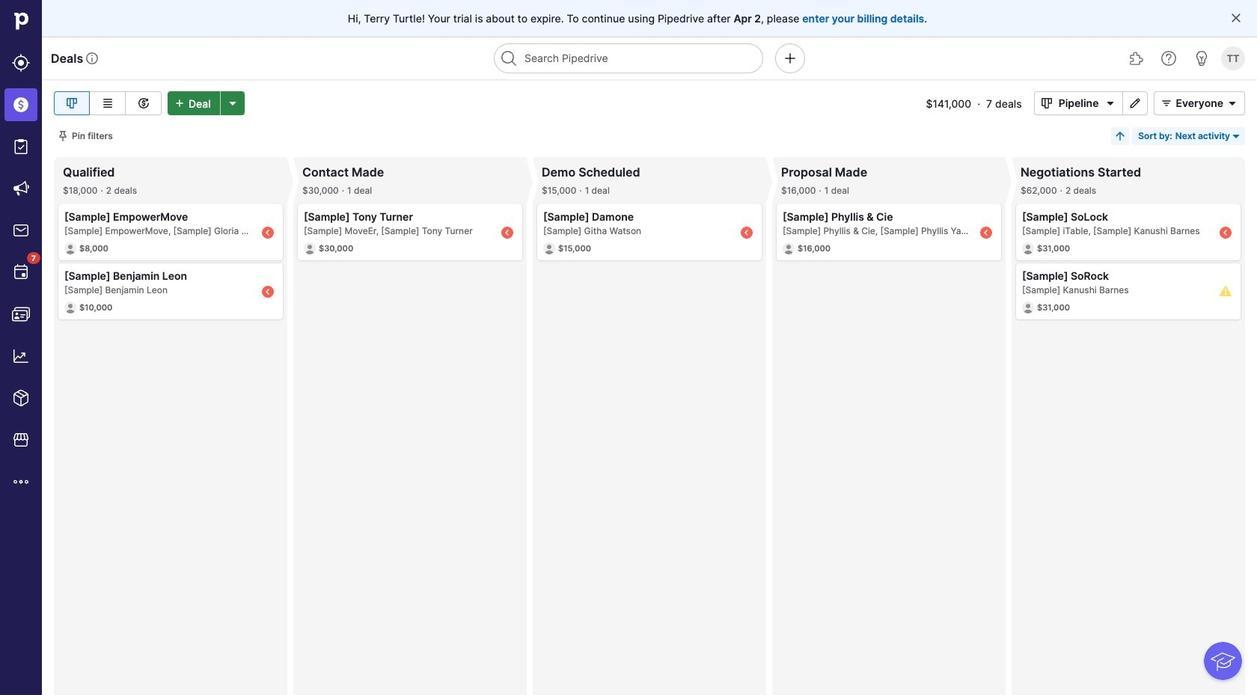 Task type: describe. For each thing, give the bounding box(es) containing it.
projects image
[[12, 138, 30, 156]]

insights image
[[12, 347, 30, 365]]

Search Pipedrive field
[[494, 43, 763, 73]]

pipeline image
[[63, 94, 81, 112]]

marketplace image
[[12, 431, 30, 449]]

edit pipeline image
[[1127, 97, 1145, 109]]

forecast image
[[134, 94, 152, 112]]

add deal options image
[[223, 97, 241, 109]]

contacts image
[[12, 305, 30, 323]]

info image
[[86, 52, 98, 64]]

sales inbox image
[[12, 222, 30, 239]]

leads image
[[12, 54, 30, 72]]



Task type: locate. For each thing, give the bounding box(es) containing it.
quick add image
[[781, 49, 799, 67]]

deals image
[[12, 96, 30, 114]]

campaigns image
[[12, 180, 30, 198]]

2 color primary image from the left
[[1224, 97, 1242, 109]]

add deal element
[[168, 91, 244, 115]]

menu item
[[0, 84, 42, 126]]

color primary image
[[1230, 12, 1242, 24], [1038, 97, 1056, 109], [1158, 97, 1176, 109], [57, 130, 69, 142], [1230, 130, 1242, 142]]

menu
[[0, 0, 42, 695]]

color primary inverted image
[[171, 97, 189, 109]]

more image
[[12, 473, 30, 491]]

knowledge center bot, also known as kc bot is an onboarding assistant that allows you to see the list of onboarding items in one place for quick and easy reference. this improves your in-app experience. image
[[1204, 642, 1242, 680]]

change order image
[[1115, 130, 1127, 142]]

0 horizontal spatial color primary image
[[1102, 97, 1120, 109]]

color undefined image
[[12, 263, 30, 281]]

quick help image
[[1160, 49, 1178, 67]]

color primary image
[[1102, 97, 1120, 109], [1224, 97, 1242, 109]]

products image
[[12, 389, 30, 407]]

home image
[[10, 10, 32, 32]]

1 horizontal spatial color primary image
[[1224, 97, 1242, 109]]

sales assistant image
[[1193, 49, 1211, 67]]

list image
[[98, 94, 116, 112]]

1 color primary image from the left
[[1102, 97, 1120, 109]]



Task type: vqa. For each thing, say whether or not it's contained in the screenshot.
first color undefined icon from the bottom of the page
no



